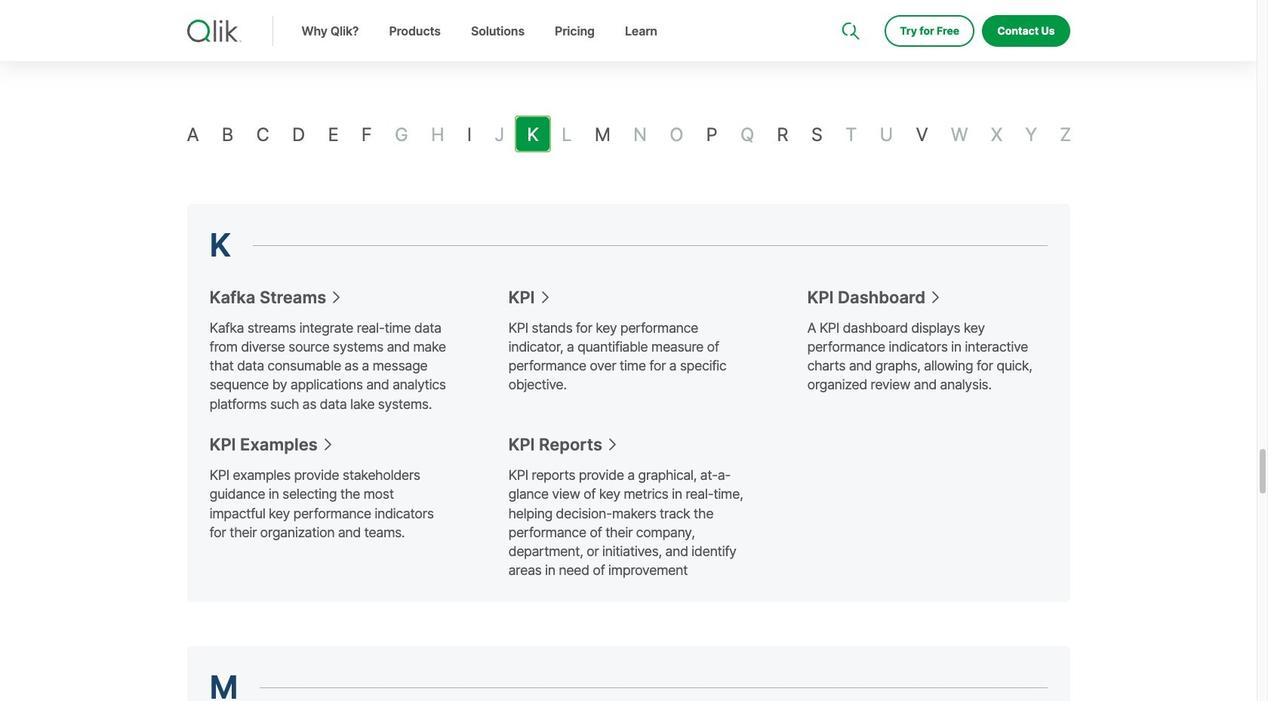 Task type: vqa. For each thing, say whether or not it's contained in the screenshot.
Qlik image
yes



Task type: describe. For each thing, give the bounding box(es) containing it.
qlik image
[[187, 20, 241, 42]]

support image
[[844, 0, 856, 12]]

company image
[[931, 0, 943, 12]]



